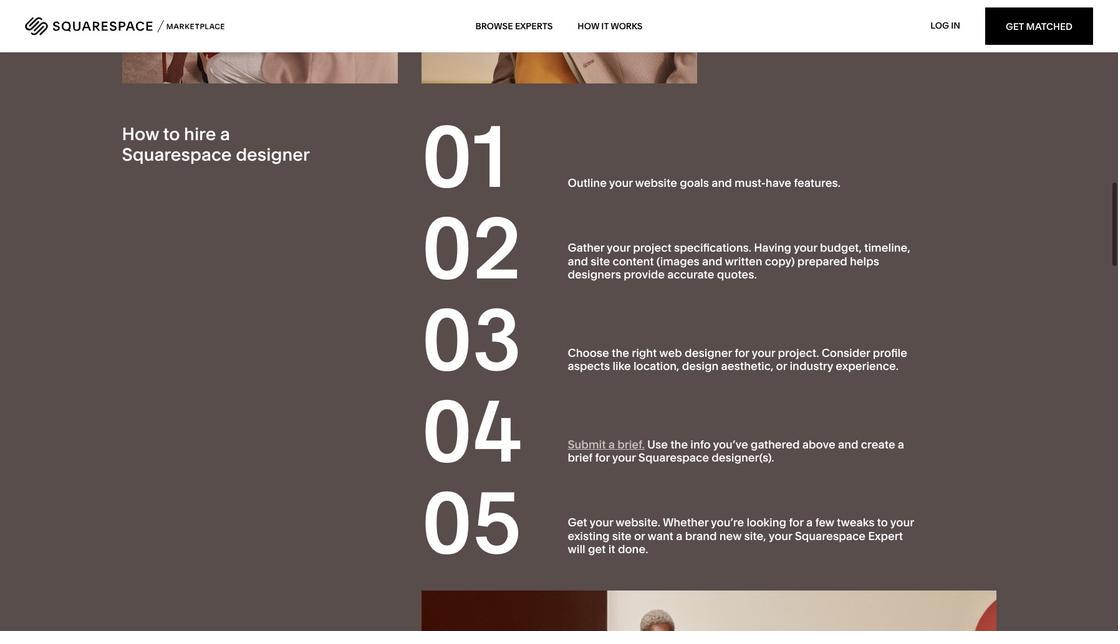 Task type: describe. For each thing, give the bounding box(es) containing it.
aesthetic,
[[721, 359, 773, 374]]

helps
[[850, 254, 879, 268]]

content
[[613, 254, 654, 268]]

experience.
[[836, 359, 899, 374]]

03
[[421, 288, 522, 392]]

how it works link
[[578, 9, 643, 44]]

new
[[719, 529, 742, 543]]

you're
[[711, 516, 744, 530]]

your right gather
[[607, 241, 630, 255]]

01
[[421, 105, 507, 209]]

05
[[421, 471, 521, 575]]

brief
[[568, 451, 593, 465]]

get matched link
[[985, 7, 1093, 45]]

have
[[766, 176, 791, 190]]

submit
[[568, 437, 606, 452]]

experts
[[515, 21, 553, 32]]

whether
[[663, 516, 708, 530]]

you've
[[713, 437, 748, 452]]

must-
[[735, 176, 766, 190]]

squarespace inside use the info you've gathered above and create a brief for your squarespace designer(s).
[[638, 451, 709, 465]]

gathered
[[751, 437, 800, 452]]

squarespace marketplace image
[[25, 17, 224, 36]]

it
[[601, 21, 609, 32]]

budget,
[[820, 241, 862, 255]]

your up get
[[590, 516, 613, 530]]

04
[[421, 380, 521, 484]]

how for how to hire a squarespace designer
[[122, 123, 159, 144]]

a inside use the info you've gathered above and create a brief for your squarespace designer(s).
[[898, 437, 904, 452]]

get for get matched
[[1006, 20, 1024, 32]]

log in
[[931, 20, 960, 31]]

use the info you've gathered above and create a brief for your squarespace designer(s).
[[568, 437, 904, 465]]

or inside choose the right web designer for your project. consider profile aspects like location, design aesthetic, or industry experience.
[[776, 359, 787, 374]]

brand
[[685, 529, 717, 543]]

site inside gather your project specifications. having your budget, timeline, and site content (images and written copy) prepared helps designers provide accurate quotes.
[[591, 254, 610, 268]]

project
[[633, 241, 671, 255]]

website
[[635, 176, 677, 190]]

website.
[[616, 516, 660, 530]]

profile
[[873, 346, 907, 360]]

provide
[[624, 268, 665, 282]]

few
[[815, 516, 834, 530]]

consider
[[822, 346, 870, 360]]

a left few
[[806, 516, 813, 530]]

how it works
[[578, 21, 643, 32]]

squarespace inside get your website. whether you're looking for a few tweaks to your existing site or want a brand new site, your squarespace expert will get it done.
[[795, 529, 865, 543]]

outline
[[568, 176, 607, 190]]

designer(s).
[[712, 451, 774, 465]]

log
[[931, 20, 949, 31]]

and inside use the info you've gathered above and create a brief for your squarespace designer(s).
[[838, 437, 858, 452]]

works
[[611, 21, 643, 32]]

your inside choose the right web designer for your project. consider profile aspects like location, design aesthetic, or industry experience.
[[752, 346, 775, 360]]

looking
[[747, 516, 786, 530]]

done.
[[618, 543, 648, 557]]

use
[[647, 437, 668, 452]]

a left brief.
[[608, 437, 615, 452]]

and right the goals
[[712, 176, 732, 190]]

specifications.
[[674, 241, 751, 255]]

it
[[608, 543, 615, 557]]

like
[[613, 359, 631, 374]]

the for right
[[612, 346, 629, 360]]

brief.
[[617, 437, 645, 452]]

log in link
[[931, 20, 960, 31]]

prepared
[[797, 254, 847, 268]]

gather your project specifications. having your budget, timeline, and site content (images and written copy) prepared helps designers provide accurate quotes.
[[568, 241, 910, 282]]

submit a brief.
[[568, 437, 645, 452]]

get
[[588, 543, 606, 557]]

squarespace inside how to hire a squarespace designer
[[122, 144, 232, 165]]

to inside how to hire a squarespace designer
[[163, 123, 180, 144]]

web
[[659, 346, 682, 360]]

browse experts
[[475, 21, 553, 32]]



Task type: vqa. For each thing, say whether or not it's contained in the screenshot.
"free" to the middle
no



Task type: locate. For each thing, give the bounding box(es) containing it.
your right the tweaks
[[890, 516, 914, 530]]

1 horizontal spatial designer
[[685, 346, 732, 360]]

choose the right web designer for your project. consider profile aspects like location, design aesthetic, or industry experience.
[[568, 346, 907, 374]]

or left want
[[634, 529, 645, 543]]

how inside how it works link
[[578, 21, 599, 32]]

2 horizontal spatial for
[[789, 516, 804, 530]]

1 horizontal spatial the
[[670, 437, 688, 452]]

for inside choose the right web designer for your project. consider profile aspects like location, design aesthetic, or industry experience.
[[735, 346, 749, 360]]

copy)
[[765, 254, 795, 268]]

0 vertical spatial designer
[[236, 144, 310, 165]]

the
[[612, 346, 629, 360], [670, 437, 688, 452]]

get inside get your website. whether you're looking for a few tweaks to your existing site or want a brand new site, your squarespace expert will get it done.
[[568, 516, 587, 530]]

and left written
[[702, 254, 722, 268]]

0 vertical spatial how
[[578, 21, 599, 32]]

matched
[[1026, 20, 1073, 32]]

get inside 'link'
[[1006, 20, 1024, 32]]

0 horizontal spatial the
[[612, 346, 629, 360]]

1 vertical spatial or
[[634, 529, 645, 543]]

2 vertical spatial for
[[789, 516, 804, 530]]

accurate
[[667, 268, 714, 282]]

designer
[[236, 144, 310, 165], [685, 346, 732, 360]]

0 horizontal spatial how
[[122, 123, 159, 144]]

1 vertical spatial get
[[568, 516, 587, 530]]

to left 'hire'
[[163, 123, 180, 144]]

0 horizontal spatial for
[[595, 451, 610, 465]]

location,
[[634, 359, 679, 374]]

1 horizontal spatial for
[[735, 346, 749, 360]]

2 vertical spatial squarespace
[[795, 529, 865, 543]]

info
[[690, 437, 711, 452]]

0 vertical spatial get
[[1006, 20, 1024, 32]]

designer inside how to hire a squarespace designer
[[236, 144, 310, 165]]

browse experts link
[[475, 9, 553, 44]]

how for how it works
[[578, 21, 599, 32]]

site inside get your website. whether you're looking for a few tweaks to your existing site or want a brand new site, your squarespace expert will get it done.
[[612, 529, 631, 543]]

for right brief
[[595, 451, 610, 465]]

existing
[[568, 529, 610, 543]]

and
[[712, 176, 732, 190], [568, 254, 588, 268], [702, 254, 722, 268], [838, 437, 858, 452]]

0 vertical spatial or
[[776, 359, 787, 374]]

how to hire a squarespace designer heading
[[122, 123, 329, 166]]

a right want
[[676, 529, 682, 543]]

0 vertical spatial to
[[163, 123, 180, 144]]

0 horizontal spatial to
[[163, 123, 180, 144]]

2 horizontal spatial squarespace
[[795, 529, 865, 543]]

get
[[1006, 20, 1024, 32], [568, 516, 587, 530]]

or inside get your website. whether you're looking for a few tweaks to your existing site or want a brand new site, your squarespace expert will get it done.
[[634, 529, 645, 543]]

submit a brief. link
[[568, 437, 645, 452]]

your
[[609, 176, 633, 190], [607, 241, 630, 255], [794, 241, 817, 255], [752, 346, 775, 360], [612, 451, 636, 465], [590, 516, 613, 530], [890, 516, 914, 530], [769, 529, 792, 543]]

1 horizontal spatial site
[[612, 529, 631, 543]]

or
[[776, 359, 787, 374], [634, 529, 645, 543]]

how left 'hire'
[[122, 123, 159, 144]]

quotes.
[[717, 268, 757, 282]]

your left project.
[[752, 346, 775, 360]]

designer inside choose the right web designer for your project. consider profile aspects like location, design aesthetic, or industry experience.
[[685, 346, 732, 360]]

tweaks
[[837, 516, 874, 530]]

features.
[[794, 176, 841, 190]]

0 horizontal spatial squarespace
[[122, 144, 232, 165]]

how left it
[[578, 21, 599, 32]]

for inside get your website. whether you're looking for a few tweaks to your existing site or want a brand new site, your squarespace expert will get it done.
[[789, 516, 804, 530]]

0 horizontal spatial designer
[[236, 144, 310, 165]]

will
[[568, 543, 585, 557]]

site left content
[[591, 254, 610, 268]]

industry
[[790, 359, 833, 374]]

aspects
[[568, 359, 610, 374]]

1 horizontal spatial to
[[877, 516, 888, 530]]

0 vertical spatial for
[[735, 346, 749, 360]]

how
[[578, 21, 599, 32], [122, 123, 159, 144]]

the for info
[[670, 437, 688, 452]]

your inside use the info you've gathered above and create a brief for your squarespace designer(s).
[[612, 451, 636, 465]]

having
[[754, 241, 791, 255]]

the inside choose the right web designer for your project. consider profile aspects like location, design aesthetic, or industry experience.
[[612, 346, 629, 360]]

get for get your website. whether you're looking for a few tweaks to your existing site or want a brand new site, your squarespace expert will get it done.
[[568, 516, 587, 530]]

0 horizontal spatial get
[[568, 516, 587, 530]]

written
[[725, 254, 762, 268]]

1 horizontal spatial squarespace
[[638, 451, 709, 465]]

0 vertical spatial squarespace
[[122, 144, 232, 165]]

1 vertical spatial squarespace
[[638, 451, 709, 465]]

above
[[802, 437, 835, 452]]

site right get
[[612, 529, 631, 543]]

the left right
[[612, 346, 629, 360]]

get left matched
[[1006, 20, 1024, 32]]

for inside use the info you've gathered above and create a brief for your squarespace designer(s).
[[595, 451, 610, 465]]

to
[[163, 123, 180, 144], [877, 516, 888, 530]]

the left info
[[670, 437, 688, 452]]

your right site,
[[769, 529, 792, 543]]

get matched
[[1006, 20, 1073, 32]]

1 vertical spatial how
[[122, 123, 159, 144]]

the inside use the info you've gathered above and create a brief for your squarespace designer(s).
[[670, 437, 688, 452]]

your left use
[[612, 451, 636, 465]]

0 vertical spatial site
[[591, 254, 610, 268]]

0 horizontal spatial or
[[634, 529, 645, 543]]

a
[[220, 123, 230, 144], [608, 437, 615, 452], [898, 437, 904, 452], [806, 516, 813, 530], [676, 529, 682, 543]]

0 horizontal spatial site
[[591, 254, 610, 268]]

right
[[632, 346, 657, 360]]

expert
[[868, 529, 903, 543]]

your right outline
[[609, 176, 633, 190]]

get your website. whether you're looking for a few tweaks to your existing site or want a brand new site, your squarespace expert will get it done.
[[568, 516, 914, 557]]

to right the tweaks
[[877, 516, 888, 530]]

1 vertical spatial for
[[595, 451, 610, 465]]

gather
[[568, 241, 604, 255]]

get up the will
[[568, 516, 587, 530]]

for
[[735, 346, 749, 360], [595, 451, 610, 465], [789, 516, 804, 530]]

site
[[591, 254, 610, 268], [612, 529, 631, 543]]

(images
[[657, 254, 699, 268]]

a inside how to hire a squarespace designer
[[220, 123, 230, 144]]

1 vertical spatial site
[[612, 529, 631, 543]]

1 horizontal spatial get
[[1006, 20, 1024, 32]]

hire
[[184, 123, 216, 144]]

how inside how to hire a squarespace designer
[[122, 123, 159, 144]]

and left content
[[568, 254, 588, 268]]

squarespace
[[122, 144, 232, 165], [638, 451, 709, 465], [795, 529, 865, 543]]

design
[[682, 359, 719, 374]]

02
[[421, 196, 521, 300]]

designers
[[568, 268, 621, 282]]

or left industry
[[776, 359, 787, 374]]

browse
[[475, 21, 513, 32]]

create
[[861, 437, 895, 452]]

outline your website goals and must-have features.
[[568, 176, 841, 190]]

for right design
[[735, 346, 749, 360]]

timeline,
[[864, 241, 910, 255]]

your right having
[[794, 241, 817, 255]]

a right create
[[898, 437, 904, 452]]

project.
[[778, 346, 819, 360]]

choose
[[568, 346, 609, 360]]

0 vertical spatial the
[[612, 346, 629, 360]]

1 horizontal spatial how
[[578, 21, 599, 32]]

how to hire a squarespace designer
[[122, 123, 310, 165]]

1 vertical spatial the
[[670, 437, 688, 452]]

1 vertical spatial to
[[877, 516, 888, 530]]

for left few
[[789, 516, 804, 530]]

to inside get your website. whether you're looking for a few tweaks to your existing site or want a brand new site, your squarespace expert will get it done.
[[877, 516, 888, 530]]

1 horizontal spatial or
[[776, 359, 787, 374]]

in
[[951, 20, 960, 31]]

goals
[[680, 176, 709, 190]]

a right 'hire'
[[220, 123, 230, 144]]

site,
[[744, 529, 766, 543]]

1 vertical spatial designer
[[685, 346, 732, 360]]

want
[[648, 529, 673, 543]]

and right above
[[838, 437, 858, 452]]



